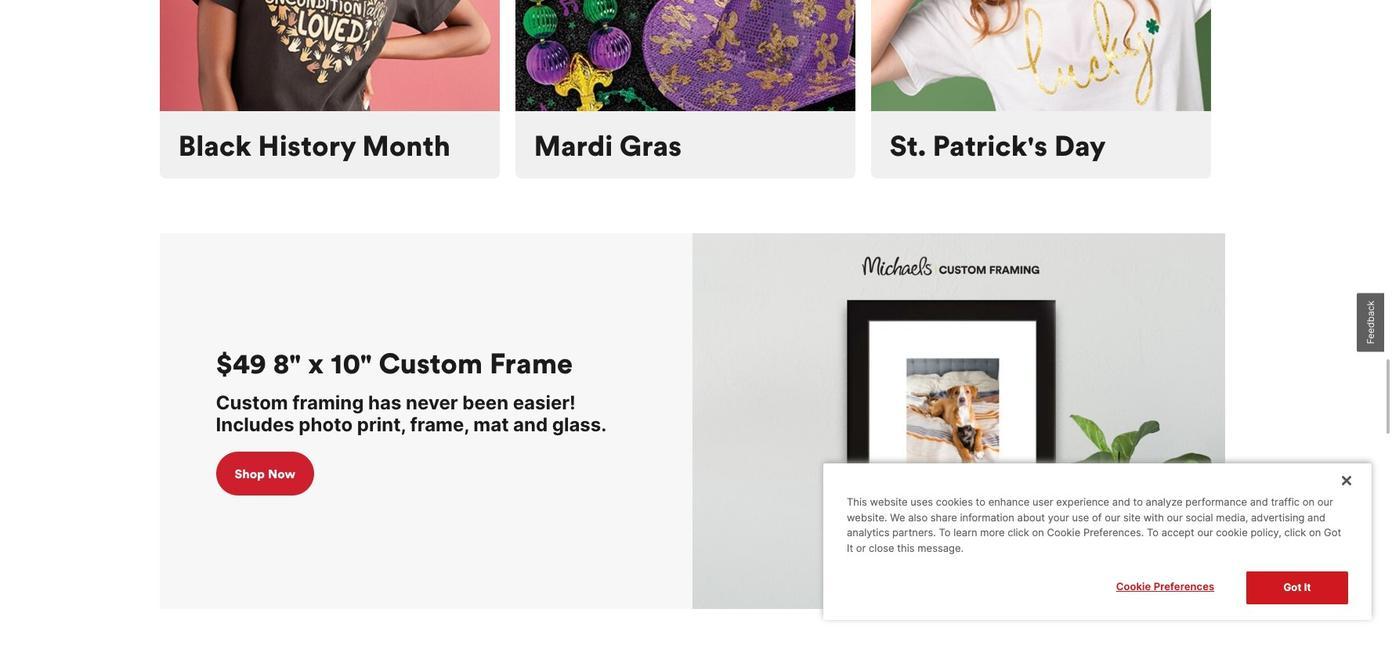 Task type: describe. For each thing, give the bounding box(es) containing it.
uses
[[911, 496, 934, 509]]

1 to from the left
[[939, 527, 951, 540]]

1 to from the left
[[976, 496, 986, 509]]

2 click from the left
[[1285, 527, 1307, 540]]

glass.
[[552, 414, 607, 436]]

and right advertising
[[1308, 512, 1326, 524]]

cookie preferences button
[[1097, 573, 1235, 604]]

preferences.
[[1084, 527, 1145, 540]]

includes
[[216, 414, 295, 436]]

policy,
[[1251, 527, 1282, 540]]

shop
[[235, 466, 265, 482]]

framing
[[293, 392, 364, 414]]

use
[[1073, 512, 1090, 524]]

site
[[1124, 512, 1141, 524]]

and up advertising
[[1251, 496, 1269, 509]]

cookie
[[1217, 527, 1249, 540]]

analytics
[[847, 527, 890, 540]]

more
[[981, 527, 1005, 540]]

partners.
[[893, 527, 937, 540]]

message.
[[918, 542, 964, 555]]

frame
[[490, 345, 573, 382]]

about
[[1018, 512, 1046, 524]]

this website uses cookies to enhance user experience and to analyze performance and traffic on our website. we also share information about your use of our site with our social media, advertising and analytics partners. to learn more click on cookie preferences. to accept our cookie policy, click on got it or close this message.
[[847, 496, 1342, 555]]

st. patrick's day
[[890, 129, 1107, 164]]

has
[[368, 392, 402, 414]]

$49
[[216, 345, 266, 382]]

black history month link
[[160, 0, 500, 179]]

information
[[961, 512, 1015, 524]]

social
[[1186, 512, 1214, 524]]

advertising
[[1252, 512, 1306, 524]]

x
[[308, 345, 324, 382]]

and up site
[[1113, 496, 1131, 509]]

website.
[[847, 512, 888, 524]]

mardi gras link
[[515, 0, 856, 179]]

got inside this website uses cookies to enhance user experience and to analyze performance and traffic on our website. we also share information about your use of our site with our social media, advertising and analytics partners. to learn more click on cookie preferences. to accept our cookie policy, click on got it or close this message.
[[1325, 527, 1342, 540]]

share
[[931, 512, 958, 524]]

easier!
[[513, 392, 576, 414]]

shop now
[[235, 466, 296, 482]]

also
[[909, 512, 928, 524]]

day
[[1055, 129, 1107, 164]]

assorted mardi gras party supplies image
[[515, 0, 856, 111]]

never
[[406, 392, 458, 414]]

it inside this website uses cookies to enhance user experience and to analyze performance and traffic on our website. we also share information about your use of our site with our social media, advertising and analytics partners. to learn more click on cookie preferences. to accept our cookie policy, click on got it or close this message.
[[847, 542, 854, 555]]

preferences
[[1155, 581, 1215, 594]]

print,
[[357, 414, 406, 436]]

on right traffic
[[1303, 496, 1315, 509]]

got it
[[1284, 582, 1312, 595]]

cookie inside this website uses cookies to enhance user experience and to analyze performance and traffic on our website. we also share information about your use of our site with our social media, advertising and analytics partners. to learn more click on cookie preferences. to accept our cookie policy, click on got it or close this message.
[[1048, 527, 1081, 540]]

month
[[362, 129, 451, 164]]

white woman holding shamrock glasses in green cowboy hat image
[[871, 0, 1212, 111]]

got it button
[[1247, 573, 1349, 605]]



Task type: locate. For each thing, give the bounding box(es) containing it.
2 to from the left
[[1134, 496, 1144, 509]]

now
[[268, 466, 296, 482]]

this
[[847, 496, 868, 509]]

close
[[869, 542, 895, 555]]

1 vertical spatial cookie
[[1117, 581, 1152, 594]]

custom inside custom framing has never been easier! includes photo print, frame, mat and glass.
[[216, 392, 288, 414]]

click down advertising
[[1285, 527, 1307, 540]]

2 to from the left
[[1148, 527, 1159, 540]]

1 horizontal spatial custom
[[379, 345, 483, 382]]

got down advertising
[[1284, 582, 1302, 595]]

cookie down the your
[[1048, 527, 1081, 540]]

and right mat
[[513, 414, 548, 436]]

1 horizontal spatial cookie
[[1117, 581, 1152, 594]]

we
[[891, 512, 906, 524]]

enhance
[[989, 496, 1030, 509]]

on right policy,
[[1310, 527, 1322, 540]]

click
[[1008, 527, 1030, 540], [1285, 527, 1307, 540]]

on
[[1303, 496, 1315, 509], [1033, 527, 1045, 540], [1310, 527, 1322, 540]]

1 horizontal spatial it
[[1305, 582, 1312, 595]]

to up information
[[976, 496, 986, 509]]

shop now button
[[216, 452, 314, 496]]

our
[[1318, 496, 1334, 509], [1105, 512, 1121, 524], [1168, 512, 1183, 524], [1198, 527, 1214, 540]]

black frame with white mat of dog image
[[693, 233, 1226, 610]]

african american woman in brown shirt with heart design image
[[160, 0, 500, 111]]

cookie preferences
[[1117, 581, 1215, 594]]

custom down $49
[[216, 392, 288, 414]]

learn
[[954, 527, 978, 540]]

user
[[1033, 496, 1054, 509]]

photo
[[299, 414, 353, 436]]

1 vertical spatial custom
[[216, 392, 288, 414]]

0 horizontal spatial got
[[1284, 582, 1302, 595]]

on down the about on the right
[[1033, 527, 1045, 540]]

1 vertical spatial it
[[1305, 582, 1312, 595]]

$49 8" x 10" custom frame
[[216, 345, 573, 382]]

patrick's
[[933, 129, 1048, 164]]

cookies
[[936, 496, 974, 509]]

to down with
[[1148, 527, 1159, 540]]

frame,
[[410, 414, 469, 436]]

analyze
[[1147, 496, 1183, 509]]

0 horizontal spatial cookie
[[1048, 527, 1081, 540]]

to
[[976, 496, 986, 509], [1134, 496, 1144, 509]]

0 horizontal spatial custom
[[216, 392, 288, 414]]

or
[[857, 542, 867, 555]]

traffic
[[1272, 496, 1301, 509]]

0 vertical spatial it
[[847, 542, 854, 555]]

experience
[[1057, 496, 1110, 509]]

your
[[1049, 512, 1070, 524]]

mardi
[[534, 129, 613, 164]]

of
[[1093, 512, 1103, 524]]

click down the about on the right
[[1008, 527, 1030, 540]]

it
[[847, 542, 854, 555], [1305, 582, 1312, 595]]

our down social on the right of page
[[1198, 527, 1214, 540]]

0 horizontal spatial to
[[939, 527, 951, 540]]

and
[[513, 414, 548, 436], [1113, 496, 1131, 509], [1251, 496, 1269, 509], [1308, 512, 1326, 524]]

10"
[[331, 345, 372, 382]]

got up the "got it" button
[[1325, 527, 1342, 540]]

1 vertical spatial got
[[1284, 582, 1302, 595]]

1 horizontal spatial got
[[1325, 527, 1342, 540]]

website
[[871, 496, 908, 509]]

got inside button
[[1284, 582, 1302, 595]]

st.
[[890, 129, 927, 164]]

our up preferences.
[[1105, 512, 1121, 524]]

media,
[[1217, 512, 1249, 524]]

0 horizontal spatial it
[[847, 542, 854, 555]]

to up site
[[1134, 496, 1144, 509]]

it inside button
[[1305, 582, 1312, 595]]

cookie left preferences in the bottom of the page
[[1117, 581, 1152, 594]]

8"
[[273, 345, 301, 382]]

0 horizontal spatial to
[[976, 496, 986, 509]]

1 horizontal spatial click
[[1285, 527, 1307, 540]]

cookie inside button
[[1117, 581, 1152, 594]]

0 vertical spatial cookie
[[1048, 527, 1081, 540]]

gras
[[620, 129, 682, 164]]

mat
[[474, 414, 509, 436]]

0 vertical spatial got
[[1325, 527, 1342, 540]]

mardi gras
[[534, 129, 682, 164]]

with
[[1144, 512, 1165, 524]]

and inside custom framing has never been easier! includes photo print, frame, mat and glass.
[[513, 414, 548, 436]]

this
[[898, 542, 915, 555]]

1 horizontal spatial to
[[1148, 527, 1159, 540]]

it left or
[[847, 542, 854, 555]]

custom up never
[[379, 345, 483, 382]]

history
[[258, 129, 356, 164]]

black history month
[[178, 129, 451, 164]]

performance
[[1186, 496, 1248, 509]]

0 horizontal spatial click
[[1008, 527, 1030, 540]]

1 horizontal spatial to
[[1134, 496, 1144, 509]]

custom
[[379, 345, 483, 382], [216, 392, 288, 414]]

1 click from the left
[[1008, 527, 1030, 540]]

0 vertical spatial custom
[[379, 345, 483, 382]]

been
[[463, 392, 509, 414]]

black
[[178, 129, 252, 164]]

it down advertising
[[1305, 582, 1312, 595]]

cookie
[[1048, 527, 1081, 540], [1117, 581, 1152, 594]]

custom framing has never been easier! includes photo print, frame, mat and glass.
[[216, 392, 607, 436]]

to
[[939, 527, 951, 540], [1148, 527, 1159, 540]]

got
[[1325, 527, 1342, 540], [1284, 582, 1302, 595]]

to down share
[[939, 527, 951, 540]]

our up accept
[[1168, 512, 1183, 524]]

our right traffic
[[1318, 496, 1334, 509]]

accept
[[1162, 527, 1195, 540]]

st. patrick's day link
[[871, 0, 1212, 179]]



Task type: vqa. For each thing, say whether or not it's contained in the screenshot.
meet
no



